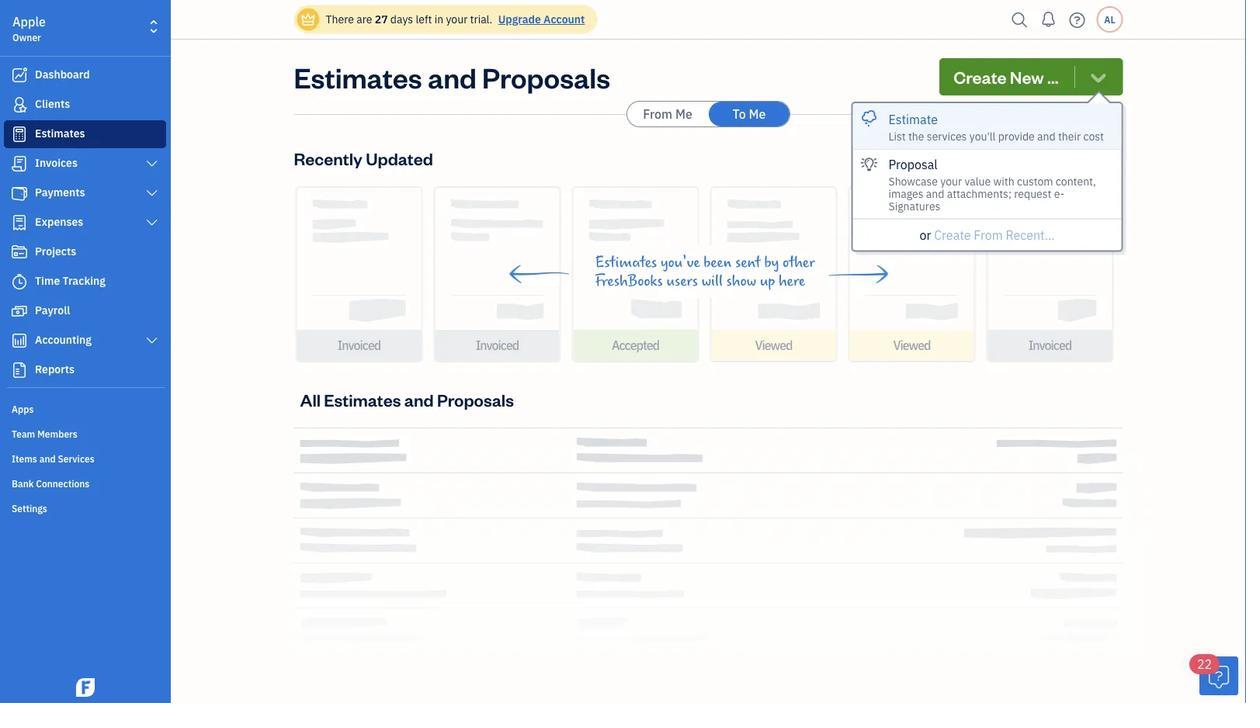 Task type: locate. For each thing, give the bounding box(es) containing it.
e-
[[1054, 186, 1065, 201]]

invoices
[[35, 156, 78, 170]]

me for from me
[[675, 106, 692, 122]]

you'll
[[970, 129, 996, 143]]

create new …
[[954, 66, 1059, 88]]

chevron large down image for payments
[[145, 187, 159, 200]]

viewed
[[755, 337, 792, 354], [893, 337, 931, 354]]

estimates up freshbooks
[[595, 254, 657, 271]]

reports
[[35, 362, 75, 377]]

1 horizontal spatial invoiced
[[476, 337, 519, 354]]

2 horizontal spatial invoiced
[[1029, 337, 1072, 354]]

dashboard
[[35, 67, 90, 82]]

estimates down are
[[294, 58, 422, 95]]

expenses link
[[4, 209, 166, 237]]

and
[[428, 58, 477, 95], [1037, 129, 1056, 143], [926, 186, 944, 201], [404, 389, 434, 411], [39, 453, 56, 465]]

settings
[[12, 502, 47, 515]]

1 vertical spatial chevron large down image
[[145, 335, 159, 347]]

value
[[965, 174, 991, 188]]

users
[[666, 273, 698, 290]]

chevron large down image inside invoices link
[[145, 158, 159, 170]]

0 horizontal spatial viewed
[[755, 337, 792, 354]]

1 me from the left
[[675, 106, 692, 122]]

to me
[[733, 106, 766, 122]]

bank connections
[[12, 477, 90, 490]]

1 vertical spatial your
[[941, 174, 962, 188]]

time tracking link
[[4, 268, 166, 296]]

chevron large down image inside accounting link
[[145, 335, 159, 347]]

and inside main "element"
[[39, 453, 56, 465]]

account
[[544, 12, 585, 26]]

0 vertical spatial chevron large down image
[[145, 187, 159, 200]]

clients link
[[4, 91, 166, 119]]

2 chevron large down image from the top
[[145, 217, 159, 229]]

your left value
[[941, 174, 962, 188]]

1 horizontal spatial viewed
[[893, 337, 931, 354]]

0 vertical spatial proposals
[[482, 58, 610, 95]]

payments
[[35, 185, 85, 200]]

chevron large down image down payroll link
[[145, 335, 159, 347]]

and inside estimate list the services you'll provide and their cost
[[1037, 129, 1056, 143]]

estimates inside estimates you've been sent by other freshbooks users will show up here
[[595, 254, 657, 271]]

been
[[704, 254, 732, 271]]

estimates for estimates
[[35, 126, 85, 141]]

dashboard image
[[10, 68, 29, 83]]

you've
[[661, 254, 700, 271]]

sent
[[735, 254, 761, 271]]

estimates up invoices
[[35, 126, 85, 141]]

1 invoiced from the left
[[338, 337, 381, 354]]

apps
[[12, 403, 34, 415]]

here
[[779, 273, 805, 290]]

invoiced
[[338, 337, 381, 354], [476, 337, 519, 354], [1029, 337, 1072, 354]]

projects link
[[4, 238, 166, 266]]

upgrade account link
[[495, 12, 585, 26]]

0 horizontal spatial invoiced
[[338, 337, 381, 354]]

attachments;
[[947, 186, 1012, 201]]

chevron large down image for expenses
[[145, 217, 159, 229]]

search image
[[1007, 8, 1032, 31]]

chevron large down image up expenses link
[[145, 187, 159, 200]]

me
[[675, 106, 692, 122], [749, 106, 766, 122]]

1 vertical spatial proposals
[[437, 389, 514, 411]]

1 chevron large down image from the top
[[145, 187, 159, 200]]

signatures
[[889, 199, 941, 213]]

main element
[[0, 0, 210, 703]]

accounting
[[35, 333, 92, 347]]

items and services
[[12, 453, 94, 465]]

resource center badge image
[[1200, 657, 1238, 696]]

money image
[[10, 304, 29, 319]]

al
[[1104, 13, 1115, 26]]

freshbooks image
[[73, 679, 98, 697]]

and inside proposal showcase your value with custom content, images and attachments; request e- signatures
[[926, 186, 944, 201]]

1 horizontal spatial your
[[941, 174, 962, 188]]

new
[[1010, 66, 1044, 88]]

chevron large down image
[[145, 158, 159, 170], [145, 335, 159, 347]]

to me link
[[709, 102, 790, 127]]

0 vertical spatial your
[[446, 12, 468, 26]]

estimate list the services you'll provide and their cost
[[889, 111, 1104, 143]]

0 horizontal spatial me
[[675, 106, 692, 122]]

left
[[416, 12, 432, 26]]

services
[[927, 129, 967, 143]]

notifications image
[[1036, 4, 1061, 35]]

settings link
[[4, 496, 166, 519]]

me right the to
[[749, 106, 766, 122]]

your right 'in'
[[446, 12, 468, 26]]

time
[[35, 274, 60, 288]]

chevron large down image down the payments link
[[145, 217, 159, 229]]

freshbooks
[[595, 273, 663, 290]]

project image
[[10, 245, 29, 260]]

2 me from the left
[[749, 106, 766, 122]]

estimates for estimates and proposals
[[294, 58, 422, 95]]

images
[[889, 186, 924, 201]]

will
[[702, 273, 723, 290]]

0 vertical spatial chevron large down image
[[145, 158, 159, 170]]

1 chevron large down image from the top
[[145, 158, 159, 170]]

me right 'from'
[[675, 106, 692, 122]]

apple owner
[[12, 14, 46, 43]]

1 vertical spatial chevron large down image
[[145, 217, 159, 229]]

are
[[357, 12, 372, 26]]

chevron large down image inside expenses link
[[145, 217, 159, 229]]

me for to me
[[749, 106, 766, 122]]

estimates inside main "element"
[[35, 126, 85, 141]]

1 horizontal spatial me
[[749, 106, 766, 122]]

estimates
[[294, 58, 422, 95], [35, 126, 85, 141], [595, 254, 657, 271], [324, 389, 401, 411]]

chevron large down image
[[145, 187, 159, 200], [145, 217, 159, 229]]

your
[[446, 12, 468, 26], [941, 174, 962, 188]]

accounting link
[[4, 327, 166, 355]]

in
[[435, 12, 443, 26]]

expenses
[[35, 215, 83, 229]]

bank connections link
[[4, 471, 166, 495]]

chevrondown image
[[1088, 66, 1109, 88]]

1 viewed from the left
[[755, 337, 792, 354]]

chevron large down image up the payments link
[[145, 158, 159, 170]]

the
[[908, 129, 924, 143]]

2 chevron large down image from the top
[[145, 335, 159, 347]]

showcase
[[889, 174, 938, 188]]



Task type: vqa. For each thing, say whether or not it's contained in the screenshot.
Crown icon
yes



Task type: describe. For each thing, give the bounding box(es) containing it.
team members link
[[4, 422, 166, 445]]

estimates and proposals
[[294, 58, 610, 95]]

connections
[[36, 477, 90, 490]]

dashboard link
[[4, 61, 166, 89]]

there
[[326, 12, 354, 26]]

estimates link
[[4, 120, 166, 148]]

team
[[12, 428, 35, 440]]

items
[[12, 453, 37, 465]]

estimate image
[[10, 127, 29, 142]]

other
[[783, 254, 815, 271]]

clients
[[35, 97, 70, 111]]

provide
[[998, 129, 1035, 143]]

projects
[[35, 244, 76, 259]]

27
[[375, 12, 388, 26]]

report image
[[10, 363, 29, 378]]

updated
[[366, 147, 433, 169]]

3 invoiced from the left
[[1029, 337, 1072, 354]]

proposal showcase your value with custom content, images and attachments; request e- signatures
[[889, 156, 1096, 213]]

create
[[954, 66, 1007, 88]]

from
[[643, 106, 672, 122]]

22
[[1197, 656, 1212, 673]]

with
[[993, 174, 1014, 188]]

there are 27 days left in your trial. upgrade account
[[326, 12, 585, 26]]

their
[[1058, 129, 1081, 143]]

list
[[889, 129, 906, 143]]

up
[[760, 273, 775, 290]]

crown image
[[300, 11, 316, 28]]

all
[[300, 389, 321, 411]]

0 horizontal spatial your
[[446, 12, 468, 26]]

payments link
[[4, 179, 166, 207]]

recently updated
[[294, 147, 433, 169]]

trial.
[[470, 12, 493, 26]]

from me
[[643, 106, 692, 122]]

apple
[[12, 14, 46, 30]]

cost
[[1083, 129, 1104, 143]]

invoices link
[[4, 150, 166, 178]]

recently
[[294, 147, 362, 169]]

create new … button
[[940, 58, 1123, 95]]

invoice image
[[10, 156, 29, 172]]

from me link
[[627, 102, 708, 127]]

client image
[[10, 97, 29, 113]]

accepted
[[612, 337, 659, 354]]

members
[[37, 428, 78, 440]]

request
[[1014, 186, 1052, 201]]

custom
[[1017, 174, 1053, 188]]

team members
[[12, 428, 78, 440]]

your inside proposal showcase your value with custom content, images and attachments; request e- signatures
[[941, 174, 962, 188]]

services
[[58, 453, 94, 465]]

show
[[726, 273, 756, 290]]

estimates right all
[[324, 389, 401, 411]]

days
[[390, 12, 413, 26]]

items and services link
[[4, 446, 166, 470]]

2 invoiced from the left
[[476, 337, 519, 354]]

reports link
[[4, 356, 166, 384]]

time tracking
[[35, 274, 106, 288]]

chevron large down image for invoices
[[145, 158, 159, 170]]

22 button
[[1189, 655, 1238, 696]]

chart image
[[10, 333, 29, 349]]

timer image
[[10, 274, 29, 290]]

…
[[1047, 66, 1059, 88]]

upgrade
[[498, 12, 541, 26]]

chevron large down image for accounting
[[145, 335, 159, 347]]

payroll link
[[4, 297, 166, 325]]

go to help image
[[1065, 8, 1090, 31]]

content,
[[1056, 174, 1096, 188]]

to
[[733, 106, 746, 122]]

expense image
[[10, 215, 29, 231]]

owner
[[12, 31, 41, 43]]

2 viewed from the left
[[893, 337, 931, 354]]

by
[[764, 254, 779, 271]]

estimates you've been sent by other freshbooks users will show up here
[[595, 254, 815, 290]]

apps link
[[4, 397, 166, 420]]

or
[[920, 227, 931, 243]]

bank
[[12, 477, 34, 490]]

al button
[[1097, 6, 1123, 33]]

estimate
[[889, 111, 938, 127]]

all estimates and proposals
[[300, 389, 514, 411]]

payment image
[[10, 186, 29, 201]]

proposal
[[889, 156, 938, 172]]

estimates for estimates you've been sent by other freshbooks users will show up here
[[595, 254, 657, 271]]

payroll
[[35, 303, 70, 318]]



